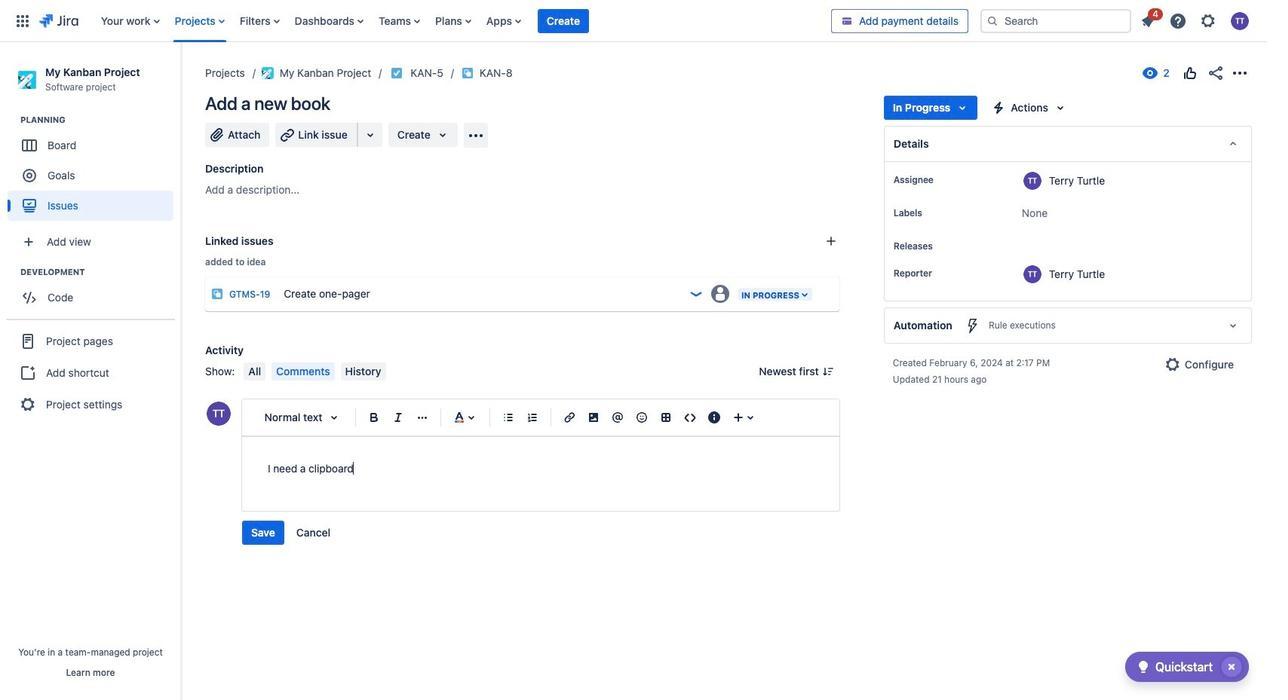 Task type: vqa. For each thing, say whether or not it's contained in the screenshot.
Open project icon
no



Task type: locate. For each thing, give the bounding box(es) containing it.
notifications image
[[1139, 12, 1157, 30]]

numbered list ⌘⇧7 image
[[524, 409, 542, 427]]

more information about terry turtle image
[[1024, 172, 1042, 190]]

heading for planning icon
[[20, 114, 180, 126]]

list item
[[538, 0, 589, 42], [1135, 6, 1163, 33]]

1 heading from the top
[[20, 114, 180, 126]]

link web pages and more image
[[361, 126, 379, 144]]

table image
[[657, 409, 675, 427]]

search image
[[987, 15, 999, 27]]

heading for development icon
[[20, 266, 180, 279]]

task image
[[391, 67, 403, 79]]

1 horizontal spatial list
[[1135, 6, 1259, 34]]

planning image
[[2, 111, 20, 129]]

list up subtask image
[[93, 0, 831, 42]]

0 horizontal spatial list item
[[538, 0, 589, 42]]

settings image
[[1200, 12, 1218, 30]]

details element
[[884, 126, 1252, 162]]

sidebar navigation image
[[164, 60, 198, 91]]

bullet list ⌘⇧8 image
[[499, 409, 518, 427]]

list up vote options: no one has voted for this issue yet. image at top
[[1135, 6, 1259, 34]]

more formatting image
[[413, 409, 432, 427]]

info panel image
[[705, 409, 724, 427]]

banner
[[0, 0, 1268, 42]]

vote options: no one has voted for this issue yet. image
[[1182, 64, 1200, 82]]

your profile and settings image
[[1231, 12, 1249, 30]]

0 vertical spatial heading
[[20, 114, 180, 126]]

link an issue image
[[825, 235, 837, 247]]

code snippet image
[[681, 409, 699, 427]]

None search field
[[981, 9, 1132, 33]]

heading
[[20, 114, 180, 126], [20, 266, 180, 279]]

jira image
[[39, 12, 78, 30], [39, 12, 78, 30]]

0 horizontal spatial list
[[93, 0, 831, 42]]

italic ⌘i image
[[389, 409, 407, 427]]

appswitcher icon image
[[14, 12, 32, 30]]

group
[[8, 114, 180, 226], [8, 266, 180, 318], [6, 319, 175, 426], [242, 521, 340, 546]]

dismiss quickstart image
[[1220, 656, 1244, 680]]

1 horizontal spatial list item
[[1135, 6, 1163, 33]]

actions image
[[1231, 64, 1249, 82]]

primary element
[[9, 0, 831, 42]]

list
[[93, 0, 831, 42], [1135, 6, 1259, 34]]

list item inside list
[[1135, 6, 1163, 33]]

1 vertical spatial heading
[[20, 266, 180, 279]]

assignee pin to top. only you can see pinned fields. image
[[937, 174, 949, 186]]

link image
[[561, 409, 579, 427]]

bold ⌘b image
[[365, 409, 383, 427]]

2 heading from the top
[[20, 266, 180, 279]]

menu bar
[[241, 363, 389, 381]]



Task type: describe. For each thing, give the bounding box(es) containing it.
mention image
[[609, 409, 627, 427]]

subtask image
[[462, 67, 474, 79]]

reporter pin to top. only you can see pinned fields. image
[[935, 268, 948, 280]]

priority: low image
[[689, 287, 704, 302]]

issue type: sub-task image
[[211, 288, 223, 300]]

Comment - Main content area, start typing to enter text. text field
[[268, 460, 814, 478]]

copy link to issue image
[[510, 66, 522, 78]]

Search field
[[981, 9, 1132, 33]]

add image, video, or file image
[[585, 409, 603, 427]]

sidebar element
[[0, 42, 181, 701]]

emoji image
[[633, 409, 651, 427]]

automation element
[[884, 308, 1252, 344]]

development image
[[2, 263, 20, 282]]

goal image
[[23, 169, 36, 183]]

add app image
[[467, 126, 485, 144]]

help image
[[1169, 12, 1188, 30]]

check image
[[1135, 659, 1153, 677]]

more information about terry turtle image
[[1024, 266, 1042, 284]]

my kanban project image
[[262, 67, 274, 79]]

labels pin to top. only you can see pinned fields. image
[[926, 207, 938, 220]]



